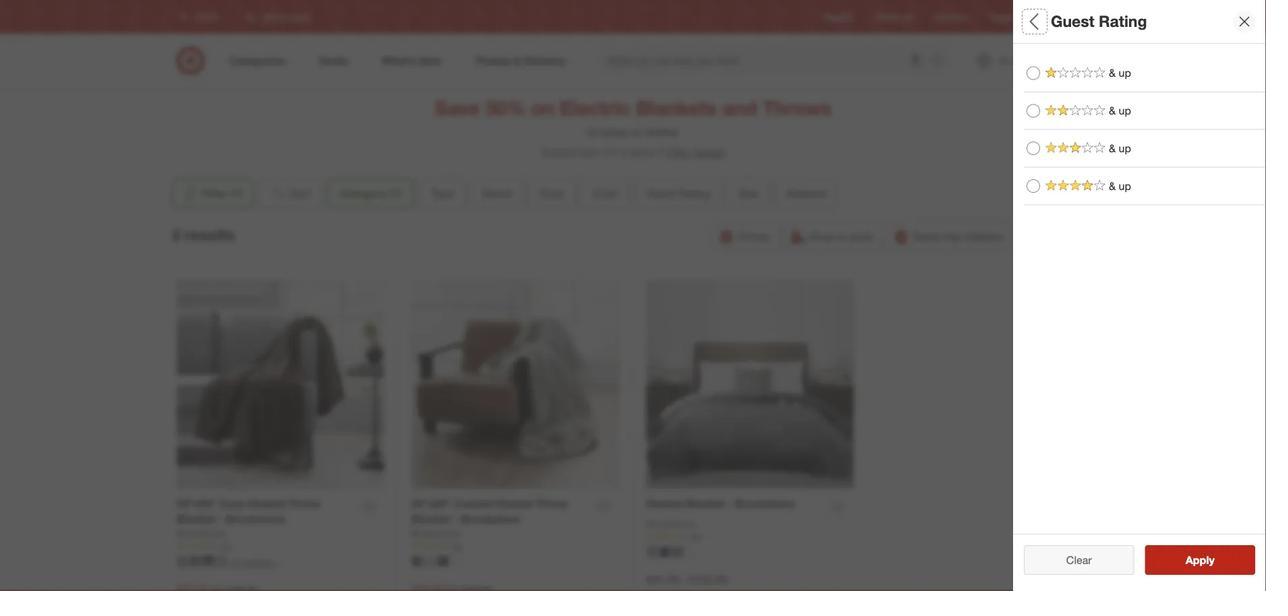 Task type: vqa. For each thing, say whether or not it's contained in the screenshot.
CHECKBOX
no



Task type: describe. For each thing, give the bounding box(es) containing it.
search button
[[926, 46, 958, 78]]

3 & from the top
[[1110, 142, 1116, 155]]

blankets
[[636, 96, 717, 120]]

filter (1) button
[[172, 179, 254, 209]]

same day delivery button
[[888, 222, 1013, 252]]

3 & up radio from the top
[[1027, 142, 1041, 155]]

heated for coziest
[[496, 498, 533, 511]]

color
[[593, 187, 619, 200]]

brand inside all filters dialog
[[1025, 152, 1061, 168]]

redcard link
[[936, 11, 968, 23]]

electric
[[560, 96, 631, 120]]

guest rating button
[[636, 179, 722, 209]]

1 & up from the top
[[1110, 66, 1132, 80]]

all
[[1089, 554, 1099, 567]]

up for 1st & up radio from the bottom of the guest rating dialog
[[1119, 142, 1132, 155]]

holiday
[[1025, 70, 1056, 82]]

82
[[454, 542, 463, 552]]

target
[[990, 12, 1012, 22]]

heated for cozy
[[248, 498, 285, 511]]

expires dec 5
[[542, 146, 609, 159]]

filter
[[201, 187, 228, 200]]

0 horizontal spatial price button
[[528, 179, 576, 209]]

2 & up from the top
[[1110, 104, 1132, 117]]

see results
[[1172, 554, 1230, 567]]

5
[[603, 146, 609, 159]]

brookstone inside the 50"x60" coziest heated throw blanket - brookstone
[[461, 513, 520, 526]]

50"x60" coziest heated throw blanket - brookstone link
[[412, 497, 588, 528]]

2 & from the top
[[1110, 104, 1116, 117]]

price include out of stock
[[1025, 200, 1165, 544]]

filter (1)
[[201, 187, 243, 200]]

material
[[787, 187, 826, 200]]

guest rating inside dialog
[[1052, 12, 1148, 31]]

0 horizontal spatial type button
[[420, 179, 466, 209]]

items
[[629, 146, 655, 159]]

or
[[632, 126, 642, 139]]

157
[[219, 542, 232, 552]]

guest inside dialog
[[1052, 12, 1095, 31]]

3 items
[[620, 146, 655, 159]]

shop inside button
[[809, 230, 835, 243]]

save
[[435, 96, 480, 120]]

online
[[645, 126, 678, 139]]

day
[[944, 230, 963, 243]]

shop in store button
[[784, 222, 883, 252]]

50"x60" for 50"x60" coziest heated throw blanket - brookstone
[[412, 498, 452, 511]]

clear button
[[1025, 546, 1135, 576]]

all
[[1025, 12, 1043, 31]]

1 & up radio from the top
[[1027, 66, 1041, 80]]

4 & from the top
[[1110, 180, 1116, 193]]

103
[[688, 533, 702, 543]]

pickup
[[738, 230, 770, 243]]

rating inside button
[[679, 187, 710, 200]]

redcard
[[936, 12, 968, 22]]

50"x60" cozy heated throw blanket - brookstone link
[[177, 497, 353, 528]]

82 link
[[412, 541, 620, 553]]

50"x60" coziest heated throw blanket - brookstone
[[412, 498, 568, 526]]

apply button
[[1146, 546, 1256, 576]]

in
[[838, 230, 846, 243]]

registry
[[825, 12, 855, 22]]

shop in store
[[809, 230, 874, 243]]

category holiday shop
[[1025, 53, 1081, 82]]

clear for clear
[[1067, 554, 1093, 567]]

store inside save 30% on electric blankets and throws in-store or online
[[602, 126, 629, 139]]

brand button inside all filters dialog
[[1025, 138, 1267, 186]]

103 link
[[647, 532, 855, 544]]

brookstone up 157
[[177, 528, 226, 540]]

50"x60" cozy heated throw blanket - brookstone
[[177, 498, 320, 526]]

weekly ad link
[[876, 11, 914, 23]]

all filters
[[1025, 12, 1089, 31]]

find stores
[[1057, 12, 1098, 22]]

- right $40.49
[[682, 574, 686, 587]]

category for category (1)
[[339, 187, 387, 200]]

- inside the 50"x60" coziest heated throw blanket - brookstone
[[453, 513, 458, 526]]

expires
[[542, 146, 578, 159]]

50"x60" for 50"x60" cozy heated throw blanket - brookstone
[[177, 498, 217, 511]]

up for 2nd & up radio from the bottom of the guest rating dialog
[[1119, 104, 1132, 117]]

price for price
[[540, 187, 564, 200]]

apply
[[1186, 554, 1215, 567]]

blanket for 50"x60" cozy heated throw blanket - brookstone
[[177, 513, 216, 526]]

rating inside dialog
[[1100, 12, 1148, 31]]

$40.49
[[647, 574, 679, 587]]

guest rating inside button
[[647, 187, 710, 200]]

include
[[1052, 529, 1094, 544]]

same
[[913, 230, 941, 243]]

category for category holiday shop
[[1025, 53, 1081, 69]]

find
[[1057, 12, 1072, 22]]

30%
[[485, 96, 526, 120]]

cozy
[[220, 498, 245, 511]]

brookstone link for 50"x60" coziest heated throw blanket - brookstone
[[412, 528, 461, 541]]

filters
[[1048, 12, 1089, 31]]

(1) for filter (1)
[[231, 187, 243, 200]]

material button
[[776, 179, 838, 209]]

$40.49 - $100.99
[[647, 574, 728, 587]]

in-
[[588, 126, 602, 139]]

details
[[693, 146, 725, 159]]

brookstone up 103
[[647, 519, 695, 531]]

3 heated from the left
[[647, 498, 683, 511]]

sort button
[[259, 179, 322, 209]]



Task type: locate. For each thing, give the bounding box(es) containing it.
guest rating dialog
[[1014, 0, 1267, 592]]

1 up from the top
[[1119, 66, 1132, 80]]

0 vertical spatial type button
[[1025, 91, 1267, 138]]

brand button
[[1025, 138, 1267, 186], [471, 179, 523, 209]]

circle
[[1014, 12, 1035, 22]]

3 down filter (1) button at the top
[[172, 226, 180, 245]]

results inside button
[[1195, 554, 1230, 567]]

clear
[[1060, 554, 1086, 567], [1067, 554, 1093, 567]]

price down & up option
[[1025, 200, 1056, 215]]

0 horizontal spatial throw
[[288, 498, 320, 511]]

0 vertical spatial & up radio
[[1027, 66, 1041, 80]]

2 50"x60" from the left
[[412, 498, 452, 511]]

1 (1) from the left
[[231, 187, 243, 200]]

of
[[1119, 529, 1130, 544]]

registry link
[[825, 11, 855, 23]]

2 clear from the left
[[1067, 554, 1093, 567]]

stores
[[1075, 12, 1098, 22]]

1 horizontal spatial type button
[[1025, 91, 1267, 138]]

clear inside all filters dialog
[[1060, 554, 1086, 567]]

0 vertical spatial guest rating
[[1052, 12, 1148, 31]]

throw inside the 50"x60" coziest heated throw blanket - brookstone
[[536, 498, 568, 511]]

heated blanket - brookstone image
[[647, 281, 855, 489], [647, 281, 855, 489]]

guest inside button
[[647, 187, 676, 200]]

1 horizontal spatial throw
[[536, 498, 568, 511]]

1 vertical spatial guest
[[647, 187, 676, 200]]

shop
[[1059, 70, 1081, 82], [809, 230, 835, 243]]

weekly ad
[[876, 12, 914, 22]]

offer details button
[[655, 145, 725, 160]]

brookstone inside 50"x60" cozy heated throw blanket - brookstone
[[226, 513, 285, 526]]

brookstone down cozy
[[226, 513, 285, 526]]

shop left in
[[809, 230, 835, 243]]

save 30% on electric blankets and throws in-store or online
[[435, 96, 832, 139]]

delivery
[[966, 230, 1004, 243]]

up for & up option
[[1119, 180, 1132, 193]]

heated
[[248, 498, 285, 511], [496, 498, 533, 511], [647, 498, 683, 511]]

size button
[[727, 179, 771, 209]]

brookstone link up 157
[[177, 528, 226, 541]]

1 vertical spatial & up radio
[[1027, 104, 1041, 118]]

0 horizontal spatial price
[[540, 187, 564, 200]]

category (1)
[[339, 187, 402, 200]]

1 vertical spatial 3
[[172, 226, 180, 245]]

dec
[[581, 146, 600, 159]]

brookstone link for 50"x60" cozy heated throw blanket - brookstone
[[177, 528, 226, 541]]

clear for clear all
[[1060, 554, 1086, 567]]

0 horizontal spatial 50"x60"
[[177, 498, 217, 511]]

target circle
[[990, 12, 1035, 22]]

4 & up from the top
[[1110, 180, 1132, 193]]

results for see results
[[1195, 554, 1230, 567]]

1 horizontal spatial type
[[1025, 105, 1053, 121]]

2 horizontal spatial blanket
[[686, 498, 725, 511]]

0 vertical spatial rating
[[1100, 12, 1148, 31]]

2 throw from the left
[[536, 498, 568, 511]]

0 horizontal spatial 3
[[172, 226, 180, 245]]

0 horizontal spatial brand
[[482, 187, 511, 200]]

0 vertical spatial guest
[[1052, 12, 1095, 31]]

results
[[185, 226, 235, 245], [1195, 554, 1230, 567]]

brookstone up 82
[[412, 528, 461, 540]]

brookstone link up 103
[[647, 518, 695, 532]]

pickup button
[[713, 222, 779, 252]]

price down "expires" at top
[[540, 187, 564, 200]]

2 vertical spatial & up radio
[[1027, 142, 1041, 155]]

$100.99
[[689, 574, 728, 587]]

throw for 50"x60" coziest heated throw blanket - brookstone
[[536, 498, 568, 511]]

stock
[[1134, 529, 1165, 544]]

1 horizontal spatial (1)
[[390, 187, 402, 200]]

offer details
[[666, 146, 725, 159]]

1 horizontal spatial blanket
[[412, 513, 450, 526]]

0 horizontal spatial type
[[431, 187, 454, 200]]

heated inside the 50"x60" coziest heated throw blanket - brookstone
[[496, 498, 533, 511]]

all filters dialog
[[1014, 0, 1267, 592]]

results down filter (1) button at the top
[[185, 226, 235, 245]]

brand
[[1025, 152, 1061, 168], [482, 187, 511, 200]]

category
[[1025, 53, 1081, 69], [339, 187, 387, 200]]

1 horizontal spatial rating
[[1100, 12, 1148, 31]]

1 50"x60" from the left
[[177, 498, 217, 511]]

0 horizontal spatial category
[[339, 187, 387, 200]]

1 horizontal spatial 3
[[620, 146, 626, 159]]

1 horizontal spatial brand button
[[1025, 138, 1267, 186]]

0 horizontal spatial results
[[185, 226, 235, 245]]

50"x60"
[[177, 498, 217, 511], [412, 498, 452, 511]]

1 horizontal spatial guest
[[1052, 12, 1095, 31]]

2 horizontal spatial brookstone link
[[647, 518, 695, 532]]

0 horizontal spatial blanket
[[177, 513, 216, 526]]

0 vertical spatial store
[[602, 126, 629, 139]]

clear all button
[[1025, 546, 1135, 576]]

type inside all filters dialog
[[1025, 105, 1053, 121]]

store inside button
[[849, 230, 874, 243]]

target circle link
[[990, 11, 1035, 23]]

results for 3 results
[[185, 226, 235, 245]]

weekly
[[876, 12, 902, 22]]

brookstone down coziest
[[461, 513, 520, 526]]

0 horizontal spatial rating
[[679, 187, 710, 200]]

on
[[531, 96, 555, 120]]

find stores link
[[1057, 11, 1098, 23]]

2 horizontal spatial heated
[[647, 498, 683, 511]]

throw inside 50"x60" cozy heated throw blanket - brookstone
[[288, 498, 320, 511]]

1 horizontal spatial 50"x60"
[[412, 498, 452, 511]]

1 vertical spatial results
[[1195, 554, 1230, 567]]

0 horizontal spatial guest
[[647, 187, 676, 200]]

50"x60" left cozy
[[177, 498, 217, 511]]

price inside price include out of stock
[[1025, 200, 1056, 215]]

heated blanket - brookstone link
[[647, 497, 795, 512]]

brookstone link up 82
[[412, 528, 461, 541]]

& up radio down holiday
[[1027, 104, 1041, 118]]

throw for 50"x60" cozy heated throw blanket - brookstone
[[288, 498, 320, 511]]

1 horizontal spatial brand
[[1025, 152, 1061, 168]]

1 clear from the left
[[1060, 554, 1086, 567]]

shop right holiday
[[1059, 70, 1081, 82]]

1 horizontal spatial price
[[1025, 200, 1056, 215]]

category inside the "category holiday shop"
[[1025, 53, 1081, 69]]

heated inside 50"x60" cozy heated throw blanket - brookstone
[[248, 498, 285, 511]]

clear down include
[[1067, 554, 1093, 567]]

1 vertical spatial brand
[[482, 187, 511, 200]]

1 heated from the left
[[248, 498, 285, 511]]

0 horizontal spatial guest rating
[[647, 187, 710, 200]]

3 & up from the top
[[1110, 142, 1132, 155]]

1 vertical spatial store
[[849, 230, 874, 243]]

3 right 5
[[620, 146, 626, 159]]

brookstone link for heated blanket - brookstone
[[647, 518, 695, 532]]

& up radio up & up option
[[1027, 142, 1041, 155]]

ad
[[904, 12, 914, 22]]

- down cozy
[[219, 513, 223, 526]]

clear left all
[[1060, 554, 1086, 567]]

clear inside guest rating dialog
[[1067, 554, 1093, 567]]

& up radio
[[1027, 66, 1041, 80], [1027, 104, 1041, 118], [1027, 142, 1041, 155]]

0 vertical spatial shop
[[1059, 70, 1081, 82]]

1 horizontal spatial store
[[849, 230, 874, 243]]

blanket inside 50"x60" cozy heated throw blanket - brookstone
[[177, 513, 216, 526]]

1 vertical spatial rating
[[679, 187, 710, 200]]

store right in
[[849, 230, 874, 243]]

& up radio
[[1027, 180, 1041, 193]]

sort
[[290, 187, 310, 200]]

rating down 'offer details'
[[679, 187, 710, 200]]

(1) for category (1)
[[390, 187, 402, 200]]

2 heated from the left
[[496, 498, 533, 511]]

50"x60" coziest heated throw blanket - brookstone image
[[412, 281, 620, 489], [412, 281, 620, 489]]

rating
[[1100, 12, 1148, 31], [679, 187, 710, 200]]

1 vertical spatial type
[[431, 187, 454, 200]]

- down coziest
[[453, 513, 458, 526]]

coziest
[[455, 498, 493, 511]]

blanket for 50"x60" coziest heated throw blanket - brookstone
[[412, 513, 450, 526]]

price button
[[528, 179, 576, 209], [1025, 186, 1267, 233]]

(1) inside filter (1) button
[[231, 187, 243, 200]]

price inside button
[[540, 187, 564, 200]]

guest
[[1052, 12, 1095, 31], [647, 187, 676, 200]]

0 horizontal spatial (1)
[[231, 187, 243, 200]]

search
[[926, 55, 958, 69]]

and
[[723, 96, 758, 120]]

2 (1) from the left
[[390, 187, 402, 200]]

color button
[[581, 179, 630, 209]]

out
[[1097, 529, 1116, 544]]

store left or
[[602, 126, 629, 139]]

3 for 3 results
[[172, 226, 180, 245]]

0 vertical spatial brand
[[1025, 152, 1061, 168]]

brookstone inside "heated blanket - brookstone" link
[[736, 498, 795, 511]]

up for third & up radio from the bottom of the guest rating dialog
[[1119, 66, 1132, 80]]

1 horizontal spatial shop
[[1059, 70, 1081, 82]]

157 link
[[177, 541, 385, 553]]

2 up from the top
[[1119, 104, 1132, 117]]

3 results
[[172, 226, 235, 245]]

price for price include out of stock
[[1025, 200, 1056, 215]]

3 up from the top
[[1119, 142, 1132, 155]]

0 horizontal spatial shop
[[809, 230, 835, 243]]

0 vertical spatial 3
[[620, 146, 626, 159]]

0 vertical spatial category
[[1025, 53, 1081, 69]]

0 vertical spatial results
[[185, 226, 235, 245]]

brookstone up 103 link
[[736, 498, 795, 511]]

50"x60" inside the 50"x60" coziest heated throw blanket - brookstone
[[412, 498, 452, 511]]

up
[[1119, 66, 1132, 80], [1119, 104, 1132, 117], [1119, 142, 1132, 155], [1119, 180, 1132, 193]]

1 horizontal spatial brookstone link
[[412, 528, 461, 541]]

throw up 157 link
[[288, 498, 320, 511]]

category right sort
[[339, 187, 387, 200]]

50"x60" inside 50"x60" cozy heated throw blanket - brookstone
[[177, 498, 217, 511]]

category up holiday
[[1025, 53, 1081, 69]]

1 & from the top
[[1110, 66, 1116, 80]]

What can we help you find? suggestions appear below search field
[[599, 46, 935, 76]]

1 horizontal spatial guest rating
[[1052, 12, 1148, 31]]

offer
[[666, 146, 690, 159]]

same day delivery
[[913, 230, 1004, 243]]

rating right stores
[[1100, 12, 1148, 31]]

see
[[1172, 554, 1192, 567]]

1 vertical spatial shop
[[809, 230, 835, 243]]

1 vertical spatial type button
[[420, 179, 466, 209]]

blanket
[[686, 498, 725, 511], [177, 513, 216, 526], [412, 513, 450, 526]]

50"x60" left coziest
[[412, 498, 452, 511]]

1 horizontal spatial category
[[1025, 53, 1081, 69]]

- up 103 link
[[728, 498, 733, 511]]

brookstone
[[736, 498, 795, 511], [226, 513, 285, 526], [461, 513, 520, 526], [647, 519, 695, 531], [177, 528, 226, 540], [412, 528, 461, 540]]

1 vertical spatial category
[[339, 187, 387, 200]]

0 horizontal spatial brookstone link
[[177, 528, 226, 541]]

50"x60" cozy heated throw blanket - brookstone image
[[177, 281, 385, 489], [177, 281, 385, 489]]

- inside 50"x60" cozy heated throw blanket - brookstone
[[219, 513, 223, 526]]

0 horizontal spatial heated
[[248, 498, 285, 511]]

1 horizontal spatial price button
[[1025, 186, 1267, 233]]

shop inside the "category holiday shop"
[[1059, 70, 1081, 82]]

size
[[739, 187, 759, 200]]

blanket inside the 50"x60" coziest heated throw blanket - brookstone
[[412, 513, 450, 526]]

0 horizontal spatial store
[[602, 126, 629, 139]]

throws
[[763, 96, 832, 120]]

throw up 82 link
[[536, 498, 568, 511]]

-
[[728, 498, 733, 511], [219, 513, 223, 526], [453, 513, 458, 526], [682, 574, 686, 587]]

results right see
[[1195, 554, 1230, 567]]

3 for 3 items
[[620, 146, 626, 159]]

clear all
[[1060, 554, 1099, 567]]

brookstone link
[[647, 518, 695, 532], [177, 528, 226, 541], [412, 528, 461, 541]]

1 throw from the left
[[288, 498, 320, 511]]

0 horizontal spatial brand button
[[471, 179, 523, 209]]

2 & up radio from the top
[[1027, 104, 1041, 118]]

1 horizontal spatial heated
[[496, 498, 533, 511]]

1 horizontal spatial results
[[1195, 554, 1230, 567]]

0 vertical spatial type
[[1025, 105, 1053, 121]]

& up radio down the all
[[1027, 66, 1041, 80]]

1 vertical spatial guest rating
[[647, 187, 710, 200]]

4 up from the top
[[1119, 180, 1132, 193]]

see results button
[[1146, 546, 1256, 576]]

heated blanket - brookstone
[[647, 498, 795, 511]]

type button
[[1025, 91, 1267, 138], [420, 179, 466, 209]]



